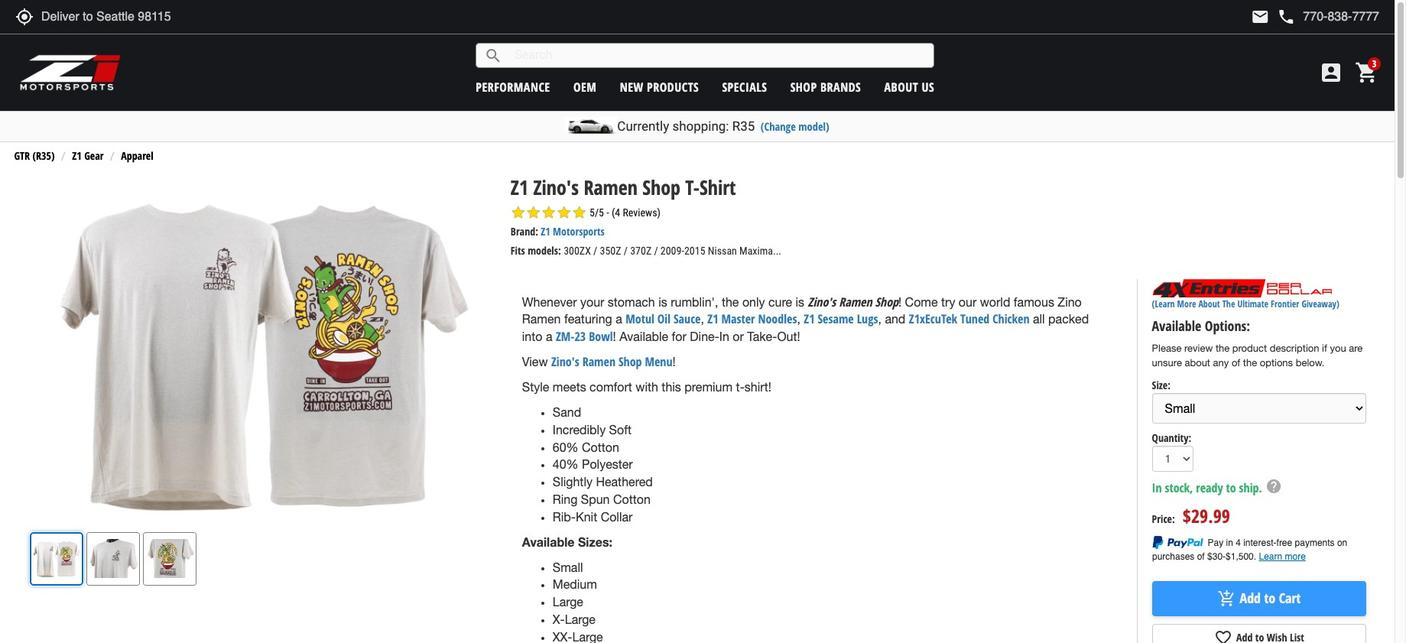 Task type: vqa. For each thing, say whether or not it's contained in the screenshot.
bottommost THE COTTON
yes



Task type: describe. For each thing, give the bounding box(es) containing it.
with
[[636, 380, 658, 394]]

zm-23 bowl ! available for dine-in or take-out!
[[556, 328, 800, 345]]

(learn more about the ultimate frontier giveaway) available options: please review the product description if you are unsure about any of the options below.
[[1152, 298, 1363, 368]]

rumblin',
[[671, 295, 718, 309]]

size:
[[1152, 378, 1171, 392]]

shopping:
[[672, 119, 729, 134]]

z1 gear
[[72, 149, 104, 163]]

(r35)
[[32, 149, 55, 163]]

specials
[[722, 78, 767, 95]]

about us link
[[884, 78, 935, 95]]

(learn more about the ultimate frontier giveaway) link
[[1152, 298, 1340, 311]]

apparel
[[121, 149, 153, 163]]

the
[[1222, 298, 1235, 311]]

z1 up brand:
[[511, 174, 528, 201]]

2 is from the left
[[796, 295, 805, 309]]

performance
[[476, 78, 550, 95]]

oem link
[[573, 78, 597, 95]]

any
[[1213, 357, 1229, 368]]

gtr (r35)
[[14, 149, 55, 163]]

comfort
[[590, 380, 632, 394]]

ultimate
[[1238, 298, 1269, 311]]

(change
[[761, 119, 796, 134]]

phone
[[1277, 8, 1296, 26]]

2009-
[[661, 245, 684, 257]]

shop left brands on the right of the page
[[790, 78, 817, 95]]

are
[[1349, 343, 1363, 354]]

menu
[[645, 353, 673, 370]]

fits
[[511, 243, 525, 258]]

please
[[1152, 343, 1182, 354]]

zino's for t-
[[533, 174, 579, 201]]

z1 down whenever your stomach is rumblin', the only cure is zino's ramen shop
[[708, 311, 718, 328]]

premium
[[685, 380, 733, 394]]

a inside ! come try our world famous zino ramen featuring a
[[616, 312, 622, 326]]

search
[[484, 46, 503, 65]]

! inside zm-23 bowl ! available for dine-in or take-out!
[[613, 330, 616, 344]]

master
[[722, 311, 755, 328]]

all packed into a
[[522, 312, 1089, 344]]

40%
[[553, 458, 579, 471]]

! inside ! come try our world famous zino ramen featuring a
[[899, 295, 902, 309]]

famous
[[1014, 295, 1054, 309]]

account_box
[[1319, 60, 1344, 85]]

sauce
[[674, 311, 701, 328]]

description
[[1270, 343, 1319, 354]]

sand
[[553, 405, 581, 419]]

5/5 -
[[590, 207, 609, 219]]

polyester
[[582, 458, 633, 471]]

(change model) link
[[761, 119, 829, 134]]

ramen featuring
[[522, 312, 612, 326]]

help
[[1266, 478, 1282, 494]]

stomach
[[608, 295, 655, 309]]

and
[[885, 312, 906, 326]]

phone link
[[1277, 8, 1379, 26]]

gtr
[[14, 149, 30, 163]]

new products
[[620, 78, 699, 95]]

60%
[[553, 440, 579, 454]]

available sizes:
[[522, 534, 613, 549]]

style
[[522, 380, 549, 394]]

motul oil sauce , z1 master noodles , z1 sesame lugs , and z1xecutek tuned chicken
[[626, 311, 1030, 328]]

t-
[[736, 380, 745, 394]]

unsure
[[1152, 357, 1182, 368]]

shop brands
[[790, 78, 861, 95]]

mail
[[1251, 8, 1270, 26]]

z1 motorsports logo image
[[19, 54, 122, 92]]

giveaway)
[[1302, 298, 1340, 311]]

0 vertical spatial large
[[553, 595, 583, 609]]

mail link
[[1251, 8, 1270, 26]]

2 , from the left
[[797, 312, 800, 326]]

available inside (learn more about the ultimate frontier giveaway) available options: please review the product description if you are unsure about any of the options below.
[[1152, 317, 1201, 335]]

0 vertical spatial about
[[884, 78, 918, 95]]

of
[[1232, 357, 1240, 368]]

z1xecutek
[[909, 311, 957, 328]]

bowl
[[589, 328, 613, 345]]

ramen for t-
[[584, 174, 638, 201]]

for
[[672, 330, 687, 344]]

sizes:
[[578, 534, 613, 549]]

slightly
[[553, 475, 593, 489]]

about inside (learn more about the ultimate frontier giveaway) available options: please review the product description if you are unsure about any of the options below.
[[1199, 298, 1220, 311]]

take-
[[747, 330, 777, 344]]

motorsports
[[553, 224, 605, 239]]

23
[[575, 328, 586, 345]]

maxima...
[[739, 245, 782, 257]]

zino's for menu
[[551, 353, 579, 370]]

if
[[1322, 343, 1327, 354]]

x-
[[553, 613, 565, 626]]

available inside zm-23 bowl ! available for dine-in or take-out!
[[620, 330, 668, 344]]

shop brands link
[[790, 78, 861, 95]]



Task type: locate. For each thing, give the bounding box(es) containing it.
! come try our world famous zino ramen featuring a
[[522, 295, 1082, 326]]

/ left 350z
[[593, 245, 597, 257]]

new products link
[[620, 78, 699, 95]]

0 horizontal spatial in
[[719, 330, 729, 344]]

1 vertical spatial !
[[613, 330, 616, 344]]

1 vertical spatial the
[[1216, 343, 1230, 354]]

currently shopping: r35 (change model)
[[617, 119, 829, 134]]

you
[[1330, 343, 1346, 354]]

add
[[1240, 589, 1261, 607]]

z1 left gear
[[72, 149, 82, 163]]

product
[[1232, 343, 1267, 354]]

price: $29.99
[[1152, 503, 1230, 528]]

the up master
[[722, 295, 739, 309]]

1 horizontal spatial ,
[[797, 312, 800, 326]]

ramen up lugs
[[839, 293, 872, 310]]

in left 'stock,'
[[1152, 479, 1162, 496]]

style meets comfort with this premium t-shirt!
[[522, 380, 775, 394]]

motul oil sauce link
[[626, 311, 701, 328]]

3 star from the left
[[541, 205, 557, 220]]

zm-
[[556, 328, 575, 345]]

frontier
[[1271, 298, 1300, 311]]

shopping_cart
[[1355, 60, 1379, 85]]

2 vertical spatial zino's
[[551, 353, 579, 370]]

2 vertical spatial ramen
[[582, 353, 616, 370]]

0 horizontal spatial the
[[722, 295, 739, 309]]

noodles
[[758, 311, 797, 328]]

available down more
[[1152, 317, 1201, 335]]

1 vertical spatial zino's
[[808, 293, 836, 310]]

2 horizontal spatial !
[[899, 295, 902, 309]]

! up zino's ramen shop menu link
[[613, 330, 616, 344]]

sesame
[[818, 311, 854, 328]]

1 horizontal spatial in
[[1152, 479, 1162, 496]]

$29.99
[[1183, 503, 1230, 528]]

! inside view zino's ramen shop menu !
[[673, 355, 676, 369]]

the inside whenever your stomach is rumblin', the only cure is zino's ramen shop
[[722, 295, 739, 309]]

shop inside z1 zino's ramen shop t-shirt star star star star star 5/5 - (4 reviews) brand: z1 motorsports fits models: 300zx / 350z / 370z / 2009-2015 nissan maxima...
[[643, 174, 681, 201]]

ramen down bowl
[[582, 353, 616, 370]]

specials link
[[722, 78, 767, 95]]

, up the dine-
[[701, 312, 704, 326]]

0 horizontal spatial !
[[613, 330, 616, 344]]

ramen for menu
[[582, 353, 616, 370]]

1 vertical spatial ramen
[[839, 293, 872, 310]]

0 horizontal spatial available
[[522, 534, 575, 549]]

0 horizontal spatial a
[[546, 330, 552, 344]]

1 vertical spatial cotton
[[613, 492, 651, 506]]

z1 master noodles link
[[708, 311, 797, 328]]

2 star from the left
[[526, 205, 541, 220]]

z1 left sesame
[[804, 311, 815, 328]]

world
[[980, 295, 1010, 309]]

zino's ramen shop menu link
[[551, 353, 673, 370]]

ramen inside z1 zino's ramen shop t-shirt star star star star star 5/5 - (4 reviews) brand: z1 motorsports fits models: 300zx / 350z / 370z / 2009-2015 nissan maxima...
[[584, 174, 638, 201]]

about
[[1185, 357, 1210, 368]]

come
[[905, 295, 938, 309]]

1 vertical spatial to
[[1264, 589, 1276, 607]]

ramen up 5/5 -
[[584, 174, 638, 201]]

add_shopping_cart
[[1218, 589, 1236, 608]]

a left zm-
[[546, 330, 552, 344]]

in stock, ready to ship. help
[[1152, 478, 1282, 496]]

0 horizontal spatial to
[[1226, 479, 1236, 496]]

new
[[620, 78, 644, 95]]

, left "and"
[[878, 312, 882, 326]]

3 , from the left
[[878, 312, 882, 326]]

available down 'motul'
[[620, 330, 668, 344]]

in left or on the right
[[719, 330, 729, 344]]

your
[[580, 295, 604, 309]]

rib-
[[553, 510, 576, 524]]

to inside "in stock, ready to ship. help"
[[1226, 479, 1236, 496]]

0 vertical spatial in
[[719, 330, 729, 344]]

1 horizontal spatial to
[[1264, 589, 1276, 607]]

star
[[511, 205, 526, 220], [526, 205, 541, 220], [541, 205, 557, 220], [557, 205, 572, 220], [572, 205, 587, 220]]

incredibly
[[553, 423, 606, 436]]

shop left "menu"
[[619, 353, 642, 370]]

add_shopping_cart add to cart
[[1218, 589, 1301, 608]]

1 horizontal spatial about
[[1199, 298, 1220, 311]]

a
[[616, 312, 622, 326], [546, 330, 552, 344]]

1 vertical spatial a
[[546, 330, 552, 344]]

small medium large x-large
[[553, 560, 597, 626]]

try
[[941, 295, 955, 309]]

ramen
[[584, 174, 638, 201], [839, 293, 872, 310], [582, 353, 616, 370]]

to inside add_shopping_cart add to cart
[[1264, 589, 1276, 607]]

is up motul oil sauce link
[[659, 295, 667, 309]]

model)
[[799, 119, 829, 134]]

my_location
[[15, 8, 34, 26]]

z1 up models:
[[541, 224, 550, 239]]

0 vertical spatial !
[[899, 295, 902, 309]]

is right 'cure'
[[796, 295, 805, 309]]

meets
[[553, 380, 586, 394]]

to left ship.
[[1226, 479, 1236, 496]]

mail phone
[[1251, 8, 1296, 26]]

1 horizontal spatial /
[[624, 245, 628, 257]]

tuned
[[961, 311, 990, 328]]

1 , from the left
[[701, 312, 704, 326]]

sand incredibly soft 60% cotton 40% polyester slightly heathered ring spun cotton rib-knit collar
[[553, 405, 653, 524]]

available
[[1152, 317, 1201, 335], [620, 330, 668, 344], [522, 534, 575, 549]]

4 star from the left
[[557, 205, 572, 220]]

Search search field
[[503, 44, 934, 67]]

to right 'add'
[[1264, 589, 1276, 607]]

2 horizontal spatial /
[[654, 245, 658, 257]]

oil
[[657, 311, 671, 328]]

0 vertical spatial ramen
[[584, 174, 638, 201]]

! up this
[[673, 355, 676, 369]]

or
[[733, 330, 744, 344]]

this
[[662, 380, 681, 394]]

knit
[[576, 510, 597, 524]]

1 horizontal spatial is
[[796, 295, 805, 309]]

cotton up polyester
[[582, 440, 619, 454]]

1 vertical spatial about
[[1199, 298, 1220, 311]]

soft
[[609, 423, 632, 436]]

gear
[[84, 149, 104, 163]]

options:
[[1205, 317, 1250, 335]]

2 vertical spatial the
[[1243, 357, 1257, 368]]

0 vertical spatial to
[[1226, 479, 1236, 496]]

0 vertical spatial a
[[616, 312, 622, 326]]

zino's inside z1 zino's ramen shop t-shirt star star star star star 5/5 - (4 reviews) brand: z1 motorsports fits models: 300zx / 350z / 370z / 2009-2015 nissan maxima...
[[533, 174, 579, 201]]

about left "the" at the top
[[1199, 298, 1220, 311]]

! up "and"
[[899, 295, 902, 309]]

0 vertical spatial cotton
[[582, 440, 619, 454]]

a left 'motul'
[[616, 312, 622, 326]]

0 horizontal spatial ,
[[701, 312, 704, 326]]

z1
[[72, 149, 82, 163], [511, 174, 528, 201], [541, 224, 550, 239], [708, 311, 718, 328], [804, 311, 815, 328]]

2015
[[684, 245, 705, 257]]

review
[[1184, 343, 1213, 354]]

1 / from the left
[[593, 245, 597, 257]]

oem
[[573, 78, 597, 95]]

/ right 350z
[[624, 245, 628, 257]]

into
[[522, 330, 543, 344]]

performance link
[[476, 78, 550, 95]]

in inside zm-23 bowl ! available for dine-in or take-out!
[[719, 330, 729, 344]]

z1xecutek tuned chicken link
[[909, 311, 1030, 328]]

1 horizontal spatial !
[[673, 355, 676, 369]]

, up out!
[[797, 312, 800, 326]]

the up any
[[1216, 343, 1230, 354]]

shop
[[790, 78, 817, 95], [643, 174, 681, 201], [875, 293, 899, 310], [619, 353, 642, 370]]

1 horizontal spatial the
[[1216, 343, 1230, 354]]

2 / from the left
[[624, 245, 628, 257]]

available down rib-
[[522, 534, 575, 549]]

/ right 370z
[[654, 245, 658, 257]]

2 horizontal spatial ,
[[878, 312, 882, 326]]

1 is from the left
[[659, 295, 667, 309]]

1 horizontal spatial available
[[620, 330, 668, 344]]

shop left t-
[[643, 174, 681, 201]]

options
[[1260, 357, 1293, 368]]

300zx
[[564, 245, 591, 257]]

zino's up z1 motorsports link
[[533, 174, 579, 201]]

about us
[[884, 78, 935, 95]]

shop up "and"
[[875, 293, 899, 310]]

2 horizontal spatial available
[[1152, 317, 1201, 335]]

ship.
[[1239, 479, 1262, 496]]

about left 'us'
[[884, 78, 918, 95]]

about
[[884, 78, 918, 95], [1199, 298, 1220, 311]]

brands
[[820, 78, 861, 95]]

1 vertical spatial large
[[565, 613, 596, 626]]

z1 zino's ramen shop t-shirt star star star star star 5/5 - (4 reviews) brand: z1 motorsports fits models: 300zx / 350z / 370z / 2009-2015 nissan maxima...
[[511, 174, 782, 258]]

dine-
[[690, 330, 719, 344]]

shopping_cart link
[[1351, 60, 1379, 85]]

0 horizontal spatial is
[[659, 295, 667, 309]]

heathered
[[596, 475, 653, 489]]

(learn
[[1152, 298, 1175, 311]]

cotton down 'heathered'
[[613, 492, 651, 506]]

zino's up the motul oil sauce , z1 master noodles , z1 sesame lugs , and z1xecutek tuned chicken
[[808, 293, 836, 310]]

z1 gear link
[[72, 149, 104, 163]]

5 star from the left
[[572, 205, 587, 220]]

the right the of
[[1243, 357, 1257, 368]]

2 vertical spatial !
[[673, 355, 676, 369]]

1 horizontal spatial a
[[616, 312, 622, 326]]

only
[[742, 295, 765, 309]]

ready
[[1196, 479, 1223, 496]]

all
[[1033, 312, 1045, 326]]

us
[[922, 78, 935, 95]]

3 / from the left
[[654, 245, 658, 257]]

quantity:
[[1152, 430, 1191, 445]]

0 horizontal spatial /
[[593, 245, 597, 257]]

a inside all packed into a
[[546, 330, 552, 344]]

1 star from the left
[[511, 205, 526, 220]]

zm-23 bowl link
[[556, 328, 613, 345]]

2 horizontal spatial the
[[1243, 357, 1257, 368]]

zino's down zm-
[[551, 353, 579, 370]]

in inside "in stock, ready to ship. help"
[[1152, 479, 1162, 496]]

t-
[[685, 174, 700, 201]]

0 vertical spatial zino's
[[533, 174, 579, 201]]

z1 sesame lugs link
[[804, 311, 878, 328]]

0 horizontal spatial about
[[884, 78, 918, 95]]

r35
[[732, 119, 755, 134]]

!
[[899, 295, 902, 309], [613, 330, 616, 344], [673, 355, 676, 369]]

0 vertical spatial the
[[722, 295, 739, 309]]

view zino's ramen shop menu !
[[522, 353, 676, 370]]

1 vertical spatial in
[[1152, 479, 1162, 496]]



